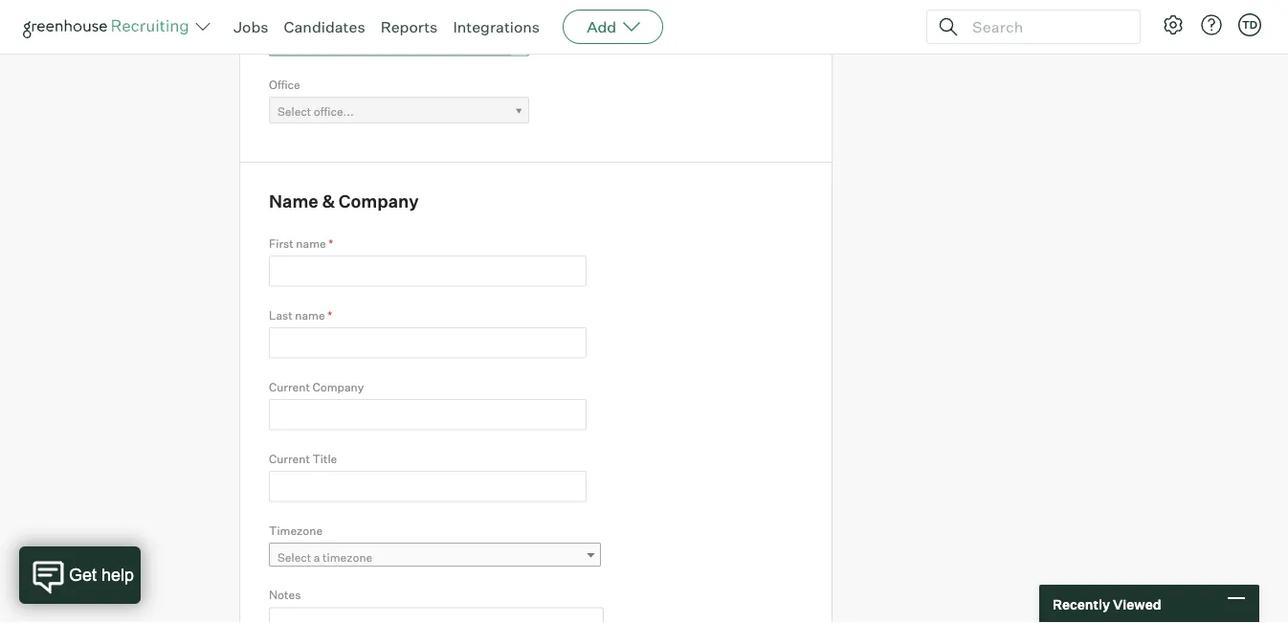 Task type: describe. For each thing, give the bounding box(es) containing it.
current for current company
[[269, 380, 310, 394]]

department
[[269, 10, 334, 24]]

td button
[[1235, 10, 1266, 40]]

greenhouse recruiting image
[[23, 15, 195, 38]]

reports
[[381, 17, 438, 36]]

last
[[269, 308, 293, 322]]

first name *
[[269, 236, 333, 251]]

current for current title
[[269, 451, 310, 466]]

current company
[[269, 380, 364, 394]]

jobs link
[[234, 17, 269, 36]]

office
[[269, 77, 300, 92]]

select a timezone
[[278, 550, 373, 564]]

title
[[313, 451, 337, 466]]

td button
[[1239, 13, 1262, 36]]

name & company
[[269, 190, 419, 212]]

add
[[587, 17, 617, 36]]

last name *
[[269, 308, 332, 322]]

recently viewed
[[1053, 596, 1162, 613]]

* for last name *
[[328, 308, 332, 322]]

td
[[1243, 18, 1258, 31]]



Task type: vqa. For each thing, say whether or not it's contained in the screenshot.
middle this
no



Task type: locate. For each thing, give the bounding box(es) containing it.
Search text field
[[968, 13, 1123, 41]]

select inside "link"
[[278, 550, 311, 564]]

timezone
[[269, 523, 323, 538]]

current left title
[[269, 451, 310, 466]]

1 vertical spatial current
[[269, 451, 310, 466]]

name right first on the left top of the page
[[296, 236, 326, 251]]

company right &
[[339, 190, 419, 212]]

reports link
[[381, 17, 438, 36]]

select office...
[[278, 104, 354, 118]]

integrations link
[[453, 17, 540, 36]]

2 current from the top
[[269, 451, 310, 466]]

office...
[[314, 104, 354, 118]]

select down office
[[278, 104, 311, 118]]

select
[[278, 37, 311, 51], [278, 104, 311, 118], [278, 550, 311, 564]]

1 vertical spatial name
[[295, 308, 325, 322]]

2 select from the top
[[278, 104, 311, 118]]

select department... link
[[269, 29, 530, 57]]

timezone
[[323, 550, 373, 564]]

name right last
[[295, 308, 325, 322]]

1 vertical spatial select
[[278, 104, 311, 118]]

name for last
[[295, 308, 325, 322]]

&
[[322, 190, 335, 212]]

select left a
[[278, 550, 311, 564]]

None text field
[[269, 399, 587, 430]]

name
[[296, 236, 326, 251], [295, 308, 325, 322]]

company
[[339, 190, 419, 212], [313, 380, 364, 394]]

0 vertical spatial *
[[329, 236, 333, 251]]

recently
[[1053, 596, 1111, 613]]

select office... link
[[269, 97, 530, 125]]

0 vertical spatial select
[[278, 37, 311, 51]]

1 current from the top
[[269, 380, 310, 394]]

2 vertical spatial select
[[278, 550, 311, 564]]

1 select from the top
[[278, 37, 311, 51]]

current title
[[269, 451, 337, 466]]

None text field
[[269, 256, 587, 287], [269, 328, 587, 359], [269, 471, 587, 502], [269, 256, 587, 287], [269, 328, 587, 359], [269, 471, 587, 502]]

1 vertical spatial company
[[313, 380, 364, 394]]

select for select office...
[[278, 104, 311, 118]]

add button
[[563, 10, 664, 44]]

1 vertical spatial *
[[328, 308, 332, 322]]

configure image
[[1163, 13, 1186, 36]]

* right last
[[328, 308, 332, 322]]

0 vertical spatial company
[[339, 190, 419, 212]]

name
[[269, 190, 319, 212]]

department...
[[314, 37, 388, 51]]

candidates link
[[284, 17, 365, 36]]

name for first
[[296, 236, 326, 251]]

select for select department...
[[278, 37, 311, 51]]

0 vertical spatial current
[[269, 380, 310, 394]]

jobs
[[234, 17, 269, 36]]

candidates
[[284, 17, 365, 36]]

viewed
[[1114, 596, 1162, 613]]

select department...
[[278, 37, 388, 51]]

*
[[329, 236, 333, 251], [328, 308, 332, 322]]

current
[[269, 380, 310, 394], [269, 451, 310, 466]]

0 vertical spatial name
[[296, 236, 326, 251]]

current down last
[[269, 380, 310, 394]]

integrations
[[453, 17, 540, 36]]

company up title
[[313, 380, 364, 394]]

3 select from the top
[[278, 550, 311, 564]]

* for first name *
[[329, 236, 333, 251]]

first
[[269, 236, 294, 251]]

* down &
[[329, 236, 333, 251]]

select a timezone link
[[269, 543, 601, 571]]

a
[[314, 550, 320, 564]]

select for select a timezone
[[278, 550, 311, 564]]

select down "department"
[[278, 37, 311, 51]]

notes
[[269, 588, 301, 602]]



